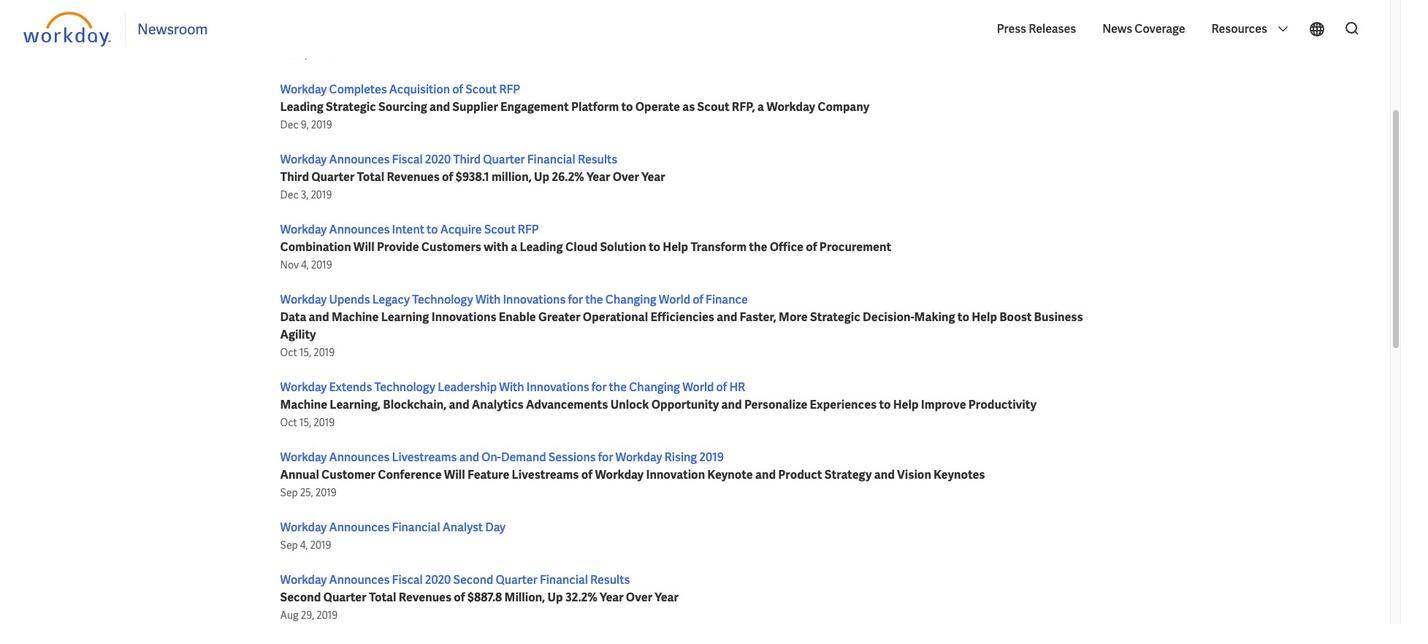 Task type: describe. For each thing, give the bounding box(es) containing it.
of inside workday upends legacy technology with innovations for the changing world of finance data and machine learning innovations enable greater operational efficiencies and faster, more strategic decision-making to help boost business agility oct 15, 2019
[[693, 292, 703, 308]]

coverage
[[1135, 21, 1185, 37]]

0 vertical spatial third
[[453, 152, 481, 167]]

results for 26.2%
[[578, 152, 617, 167]]

revenues for third
[[387, 169, 440, 185]]

workday announces fiscal 2020 third quarter financial results third quarter total revenues of $938.1 million, up 26.2% year over year dec 3, 2019
[[280, 152, 665, 202]]

leadership
[[438, 380, 497, 395]]

sessions
[[548, 450, 596, 465]]

advancements
[[526, 397, 608, 413]]

0 horizontal spatial livestreams
[[392, 450, 457, 465]]

a inside workday announces intent to acquire scout rfp combination will provide customers with a leading cloud solution to help transform the office of procurement nov 4, 2019
[[511, 240, 517, 255]]

to inside workday extends technology leadership with innovations for the changing world of hr machine learning, blockchain, and analytics advancements unlock opportunity and personalize experiences to help improve productivity oct 15, 2019
[[879, 397, 891, 413]]

workday announces financial analyst day sep 4, 2019
[[280, 520, 506, 552]]

with for analytics
[[499, 380, 524, 395]]

up for million,
[[534, 169, 549, 185]]

with for innovations
[[475, 292, 501, 308]]

customer
[[321, 468, 376, 483]]

resources link
[[1204, 10, 1297, 48]]

26.2%
[[552, 169, 584, 185]]

strategic inside workday upends legacy technology with innovations for the changing world of finance data and machine learning innovations enable greater operational efficiencies and faster, more strategic decision-making to help boost business agility oct 15, 2019
[[810, 310, 860, 325]]

workday announces intent to acquire scout rfp link
[[280, 222, 539, 237]]

transform
[[691, 240, 747, 255]]

workday for workday announces fiscal 2020 second quarter financial results second quarter total revenues of $887.8 million, up 32.2% year over year aug 29, 2019
[[280, 573, 327, 588]]

a inside workday completes acquisition of scout rfp leading strategic sourcing and supplier engagement platform to operate as scout rfp, a workday company dec 9, 2019
[[758, 99, 764, 115]]

intent
[[392, 222, 424, 237]]

workday extends technology leadership with innovations for the changing world of hr machine learning, blockchain, and analytics advancements unlock opportunity and personalize experiences to help improve productivity oct 15, 2019
[[280, 380, 1037, 430]]

upends
[[329, 292, 370, 308]]

procurement
[[820, 240, 891, 255]]

of inside "workday announces fiscal 2020 third quarter financial results third quarter total revenues of $938.1 million, up 26.2% year over year dec 3, 2019"
[[442, 169, 453, 185]]

over for workday announces fiscal 2020 third quarter financial results
[[613, 169, 639, 185]]

feb 6, 2020
[[280, 48, 332, 61]]

personalize
[[744, 397, 808, 413]]

fiscal for second
[[392, 573, 423, 588]]

aug
[[280, 609, 299, 622]]

1 vertical spatial livestreams
[[512, 468, 579, 483]]

the for hr
[[609, 380, 627, 395]]

press releases link
[[990, 10, 1084, 48]]

technology inside workday extends technology leadership with innovations for the changing world of hr machine learning, blockchain, and analytics advancements unlock opportunity and personalize experiences to help improve productivity oct 15, 2019
[[374, 380, 435, 395]]

acquire
[[440, 222, 482, 237]]

unlock
[[611, 397, 649, 413]]

with
[[484, 240, 508, 255]]

workday announces fiscal 2020 second quarter financial results link
[[280, 573, 630, 588]]

supplier
[[452, 99, 498, 115]]

strategy
[[825, 468, 872, 483]]

completes
[[329, 82, 387, 97]]

legacy
[[372, 292, 410, 308]]

million,
[[505, 590, 545, 606]]

provide
[[377, 240, 419, 255]]

2019 inside the workday announces fiscal 2020 second quarter financial results second quarter total revenues of $887.8 million, up 32.2% year over year aug 29, 2019
[[317, 609, 338, 622]]

go to the newsroom homepage image
[[23, 12, 113, 47]]

total for third
[[357, 169, 384, 185]]

faster,
[[740, 310, 777, 325]]

analyst
[[443, 520, 483, 535]]

to right solution
[[649, 240, 661, 255]]

press releases
[[997, 21, 1076, 37]]

workday announces livestreams and on-demand sessions for workday rising 2019 link
[[280, 450, 724, 465]]

9,
[[301, 118, 309, 131]]

on-
[[482, 450, 501, 465]]

for inside workday announces livestreams and on-demand sessions for workday rising 2019 annual customer conference will feature livestreams of workday innovation keynote and product strategy and vision keynotes sep 25, 2019
[[598, 450, 613, 465]]

rfp,
[[732, 99, 755, 115]]

operate
[[635, 99, 680, 115]]

and left vision
[[874, 468, 895, 483]]

2019 inside workday announces intent to acquire scout rfp combination will provide customers with a leading cloud solution to help transform the office of procurement nov 4, 2019
[[311, 259, 332, 272]]

will inside workday announces intent to acquire scout rfp combination will provide customers with a leading cloud solution to help transform the office of procurement nov 4, 2019
[[353, 240, 375, 255]]

agility
[[280, 327, 316, 343]]

15, inside workday upends legacy technology with innovations for the changing world of finance data and machine learning innovations enable greater operational efficiencies and faster, more strategic decision-making to help boost business agility oct 15, 2019
[[299, 346, 311, 359]]

25,
[[300, 487, 313, 500]]

total for second
[[369, 590, 396, 606]]

0 vertical spatial scout
[[465, 82, 497, 97]]

workday for workday announces financial analyst day sep 4, 2019
[[280, 520, 327, 535]]

$938.1
[[456, 169, 489, 185]]

dec inside "workday announces fiscal 2020 third quarter financial results third quarter total revenues of $938.1 million, up 26.2% year over year dec 3, 2019"
[[280, 188, 299, 202]]

29,
[[301, 609, 314, 622]]

oct inside workday upends legacy technology with innovations for the changing world of finance data and machine learning innovations enable greater operational efficiencies and faster, more strategic decision-making to help boost business agility oct 15, 2019
[[280, 346, 297, 359]]

boost
[[1000, 310, 1032, 325]]

feb
[[280, 48, 297, 61]]

strategic inside workday completes acquisition of scout rfp leading strategic sourcing and supplier engagement platform to operate as scout rfp, a workday company dec 9, 2019
[[326, 99, 376, 115]]

sourcing
[[378, 99, 427, 115]]

2019 inside "workday announces fiscal 2020 third quarter financial results third quarter total revenues of $938.1 million, up 26.2% year over year dec 3, 2019"
[[311, 188, 332, 202]]

learning,
[[330, 397, 381, 413]]

of inside workday announces intent to acquire scout rfp combination will provide customers with a leading cloud solution to help transform the office of procurement nov 4, 2019
[[806, 240, 817, 255]]

workday announces intent to acquire scout rfp combination will provide customers with a leading cloud solution to help transform the office of procurement nov 4, 2019
[[280, 222, 891, 272]]

1 vertical spatial scout
[[697, 99, 730, 115]]

analytics
[[472, 397, 524, 413]]

1 vertical spatial innovations
[[432, 310, 497, 325]]

greater
[[538, 310, 581, 325]]

releases
[[1029, 21, 1076, 37]]

annual
[[280, 468, 319, 483]]

of inside workday announces livestreams and on-demand sessions for workday rising 2019 annual customer conference will feature livestreams of workday innovation keynote and product strategy and vision keynotes sep 25, 2019
[[581, 468, 593, 483]]

and down hr in the bottom right of the page
[[721, 397, 742, 413]]

workday for workday extends technology leadership with innovations for the changing world of hr machine learning, blockchain, and analytics advancements unlock opportunity and personalize experiences to help improve productivity oct 15, 2019
[[280, 380, 327, 395]]

customers
[[421, 240, 481, 255]]

machine inside workday extends technology leadership with innovations for the changing world of hr machine learning, blockchain, and analytics advancements unlock opportunity and personalize experiences to help improve productivity oct 15, 2019
[[280, 397, 327, 413]]

news coverage
[[1103, 21, 1185, 37]]

workday extends technology leadership with innovations for the changing world of hr link
[[280, 380, 745, 395]]

help inside workday upends legacy technology with innovations for the changing world of finance data and machine learning innovations enable greater operational efficiencies and faster, more strategic decision-making to help boost business agility oct 15, 2019
[[972, 310, 997, 325]]

platform
[[571, 99, 619, 115]]

15, inside workday extends technology leadership with innovations for the changing world of hr machine learning, blockchain, and analytics advancements unlock opportunity and personalize experiences to help improve productivity oct 15, 2019
[[299, 416, 311, 430]]

1 horizontal spatial second
[[453, 573, 493, 588]]

and down finance
[[717, 310, 737, 325]]

day
[[485, 520, 506, 535]]

workday for workday upends legacy technology with innovations for the changing world of finance data and machine learning innovations enable greater operational efficiencies and faster, more strategic decision-making to help boost business agility oct 15, 2019
[[280, 292, 327, 308]]

world for and
[[682, 380, 714, 395]]

solution
[[600, 240, 646, 255]]

experiences
[[810, 397, 877, 413]]

as
[[683, 99, 695, 115]]

4, inside workday announces intent to acquire scout rfp combination will provide customers with a leading cloud solution to help transform the office of procurement nov 4, 2019
[[301, 259, 309, 272]]

and left the on-
[[459, 450, 479, 465]]

workday upends legacy technology with innovations for the changing world of finance link
[[280, 292, 748, 308]]

keynote
[[707, 468, 753, 483]]

workday upends legacy technology with innovations for the changing world of finance data and machine learning innovations enable greater operational efficiencies and faster, more strategic decision-making to help boost business agility oct 15, 2019
[[280, 292, 1083, 359]]

workday up innovation at the bottom of page
[[616, 450, 662, 465]]

cloud
[[565, 240, 598, 255]]

productivity
[[969, 397, 1037, 413]]

workday completes acquisition of scout rfp leading strategic sourcing and supplier engagement platform to operate as scout rfp, a workday company dec 9, 2019
[[280, 82, 870, 131]]

conference
[[378, 468, 442, 483]]

workday announces fiscal 2020 second quarter financial results second quarter total revenues of $887.8 million, up 32.2% year over year aug 29, 2019
[[280, 573, 679, 622]]

2019 up keynote
[[699, 450, 724, 465]]

2019 right "25,"
[[315, 487, 337, 500]]

workday completes acquisition of scout rfp link
[[280, 82, 520, 97]]

million,
[[492, 169, 532, 185]]

product
[[778, 468, 822, 483]]

sep inside workday announces livestreams and on-demand sessions for workday rising 2019 annual customer conference will feature livestreams of workday innovation keynote and product strategy and vision keynotes sep 25, 2019
[[280, 487, 298, 500]]



Task type: locate. For each thing, give the bounding box(es) containing it.
workday left the extends
[[280, 380, 327, 395]]

third
[[453, 152, 481, 167], [280, 169, 309, 185]]

2 vertical spatial financial
[[540, 573, 588, 588]]

1 vertical spatial will
[[444, 468, 465, 483]]

up inside the workday announces fiscal 2020 second quarter financial results second quarter total revenues of $887.8 million, up 32.2% year over year aug 29, 2019
[[548, 590, 563, 606]]

will
[[353, 240, 375, 255], [444, 468, 465, 483]]

1 vertical spatial third
[[280, 169, 309, 185]]

0 vertical spatial strategic
[[326, 99, 376, 115]]

fiscal down workday announces financial analyst day sep 4, 2019
[[392, 573, 423, 588]]

the inside workday announces intent to acquire scout rfp combination will provide customers with a leading cloud solution to help transform the office of procurement nov 4, 2019
[[749, 240, 767, 255]]

1 horizontal spatial livestreams
[[512, 468, 579, 483]]

2019 down the learning,
[[314, 416, 335, 430]]

0 vertical spatial sep
[[280, 487, 298, 500]]

livestreams up conference
[[392, 450, 457, 465]]

workday down 'sessions'
[[595, 468, 644, 483]]

2019 down agility
[[314, 346, 335, 359]]

0 vertical spatial rfp
[[499, 82, 520, 97]]

1 vertical spatial 2020
[[425, 152, 451, 167]]

rfp inside workday announces intent to acquire scout rfp combination will provide customers with a leading cloud solution to help transform the office of procurement nov 4, 2019
[[518, 222, 539, 237]]

machine left the learning,
[[280, 397, 327, 413]]

4,
[[301, 259, 309, 272], [300, 539, 308, 552]]

revenues down workday announces fiscal 2020 second quarter financial results link
[[399, 590, 452, 606]]

scout
[[465, 82, 497, 97], [697, 99, 730, 115], [484, 222, 516, 237]]

newsroom
[[137, 20, 208, 39]]

blockchain,
[[383, 397, 447, 413]]

innovations down workday upends legacy technology with innovations for the changing world of finance link
[[432, 310, 497, 325]]

third up "$938.1"
[[453, 152, 481, 167]]

0 vertical spatial with
[[475, 292, 501, 308]]

innovations for innovations
[[503, 292, 566, 308]]

acquisition
[[389, 82, 450, 97]]

2019
[[311, 118, 332, 131], [311, 188, 332, 202], [311, 259, 332, 272], [314, 346, 335, 359], [314, 416, 335, 430], [699, 450, 724, 465], [315, 487, 337, 500], [310, 539, 331, 552], [317, 609, 338, 622]]

rfp inside workday completes acquisition of scout rfp leading strategic sourcing and supplier engagement platform to operate as scout rfp, a workday company dec 9, 2019
[[499, 82, 520, 97]]

2 oct from the top
[[280, 416, 297, 430]]

1 vertical spatial financial
[[392, 520, 440, 535]]

dec inside workday completes acquisition of scout rfp leading strategic sourcing and supplier engagement platform to operate as scout rfp, a workday company dec 9, 2019
[[280, 118, 299, 131]]

revenues down workday announces fiscal 2020 third quarter financial results link
[[387, 169, 440, 185]]

2019 right 3,
[[311, 188, 332, 202]]

efficiencies
[[651, 310, 714, 325]]

workday inside "workday announces fiscal 2020 third quarter financial results third quarter total revenues of $938.1 million, up 26.2% year over year dec 3, 2019"
[[280, 152, 327, 167]]

of down 'sessions'
[[581, 468, 593, 483]]

announces down sourcing
[[329, 152, 390, 167]]

0 horizontal spatial a
[[511, 240, 517, 255]]

financial
[[527, 152, 575, 167], [392, 520, 440, 535], [540, 573, 588, 588]]

nov
[[280, 259, 299, 272]]

help
[[663, 240, 688, 255], [972, 310, 997, 325], [893, 397, 919, 413]]

1 vertical spatial the
[[585, 292, 603, 308]]

machine inside workday upends legacy technology with innovations for the changing world of finance data and machine learning innovations enable greater operational efficiencies and faster, more strategic decision-making to help boost business agility oct 15, 2019
[[332, 310, 379, 325]]

with inside workday extends technology leadership with innovations for the changing world of hr machine learning, blockchain, and analytics advancements unlock opportunity and personalize experiences to help improve productivity oct 15, 2019
[[499, 380, 524, 395]]

1 horizontal spatial the
[[609, 380, 627, 395]]

1 announces from the top
[[329, 152, 390, 167]]

of down workday announces fiscal 2020 third quarter financial results link
[[442, 169, 453, 185]]

2 sep from the top
[[280, 539, 298, 552]]

world inside workday upends legacy technology with innovations for the changing world of finance data and machine learning innovations enable greater operational efficiencies and faster, more strategic decision-making to help boost business agility oct 15, 2019
[[659, 292, 690, 308]]

2 dec from the top
[[280, 188, 299, 202]]

technology
[[412, 292, 473, 308], [374, 380, 435, 395]]

6,
[[299, 48, 307, 61]]

financial left analyst
[[392, 520, 440, 535]]

1 vertical spatial machine
[[280, 397, 327, 413]]

the
[[749, 240, 767, 255], [585, 292, 603, 308], [609, 380, 627, 395]]

sep left "25,"
[[280, 487, 298, 500]]

1 oct from the top
[[280, 346, 297, 359]]

of right "office"
[[806, 240, 817, 255]]

2020 right 6,
[[310, 48, 332, 61]]

a
[[758, 99, 764, 115], [511, 240, 517, 255]]

world up efficiencies
[[659, 292, 690, 308]]

workday for workday announces intent to acquire scout rfp combination will provide customers with a leading cloud solution to help transform the office of procurement nov 4, 2019
[[280, 222, 327, 237]]

workday announces livestreams and on-demand sessions for workday rising 2019 annual customer conference will feature livestreams of workday innovation keynote and product strategy and vision keynotes sep 25, 2019
[[280, 450, 985, 500]]

workday down 6,
[[280, 82, 327, 97]]

second up 29,
[[280, 590, 321, 606]]

resources
[[1212, 21, 1270, 37]]

of inside workday completes acquisition of scout rfp leading strategic sourcing and supplier engagement platform to operate as scout rfp, a workday company dec 9, 2019
[[452, 82, 463, 97]]

changing for opportunity
[[629, 380, 680, 395]]

help left improve
[[893, 397, 919, 413]]

scout up 'with'
[[484, 222, 516, 237]]

1 15, from the top
[[299, 346, 311, 359]]

for right 'sessions'
[[598, 450, 613, 465]]

technology inside workday upends legacy technology with innovations for the changing world of finance data and machine learning innovations enable greater operational efficiencies and faster, more strategic decision-making to help boost business agility oct 15, 2019
[[412, 292, 473, 308]]

2020 inside "workday announces fiscal 2020 third quarter financial results third quarter total revenues of $938.1 million, up 26.2% year over year dec 3, 2019"
[[425, 152, 451, 167]]

engagement
[[501, 99, 569, 115]]

workday down 9, on the left
[[280, 152, 327, 167]]

results inside the workday announces fiscal 2020 second quarter financial results second quarter total revenues of $887.8 million, up 32.2% year over year aug 29, 2019
[[590, 573, 630, 588]]

decision-
[[863, 310, 914, 325]]

revenues inside "workday announces fiscal 2020 third quarter financial results third quarter total revenues of $938.1 million, up 26.2% year over year dec 3, 2019"
[[387, 169, 440, 185]]

0 vertical spatial machine
[[332, 310, 379, 325]]

0 horizontal spatial second
[[280, 590, 321, 606]]

innovations up advancements
[[527, 380, 589, 395]]

with inside workday upends legacy technology with innovations for the changing world of finance data and machine learning innovations enable greater operational efficiencies and faster, more strategic decision-making to help boost business agility oct 15, 2019
[[475, 292, 501, 308]]

and right data
[[309, 310, 329, 325]]

1 vertical spatial up
[[548, 590, 563, 606]]

globe icon image
[[1308, 20, 1326, 38]]

technology up "learning"
[[412, 292, 473, 308]]

up left 32.2%
[[548, 590, 563, 606]]

oct
[[280, 346, 297, 359], [280, 416, 297, 430]]

financial for third
[[527, 152, 575, 167]]

up
[[534, 169, 549, 185], [548, 590, 563, 606]]

press
[[997, 21, 1026, 37]]

changing for operational
[[605, 292, 657, 308]]

workday inside the workday announces fiscal 2020 second quarter financial results second quarter total revenues of $887.8 million, up 32.2% year over year aug 29, 2019
[[280, 573, 327, 588]]

2020 down sourcing
[[425, 152, 451, 167]]

0 vertical spatial 2020
[[310, 48, 332, 61]]

0 vertical spatial financial
[[527, 152, 575, 167]]

2 vertical spatial 2020
[[425, 573, 451, 588]]

help inside workday extends technology leadership with innovations for the changing world of hr machine learning, blockchain, and analytics advancements unlock opportunity and personalize experiences to help improve productivity oct 15, 2019
[[893, 397, 919, 413]]

3 announces from the top
[[329, 450, 390, 465]]

changing up unlock
[[629, 380, 680, 395]]

15,
[[299, 346, 311, 359], [299, 416, 311, 430]]

1 vertical spatial technology
[[374, 380, 435, 395]]

and inside workday completes acquisition of scout rfp leading strategic sourcing and supplier engagement platform to operate as scout rfp, a workday company dec 9, 2019
[[430, 99, 450, 115]]

for inside workday extends technology leadership with innovations for the changing world of hr machine learning, blockchain, and analytics advancements unlock opportunity and personalize experiences to help improve productivity oct 15, 2019
[[592, 380, 607, 395]]

help left transform
[[663, 240, 688, 255]]

announces for workday announces livestreams and on-demand sessions for workday rising 2019
[[329, 450, 390, 465]]

None search field
[[1335, 14, 1367, 45]]

0 vertical spatial help
[[663, 240, 688, 255]]

2 vertical spatial the
[[609, 380, 627, 395]]

quarter
[[483, 152, 525, 167], [311, 169, 355, 185], [496, 573, 538, 588], [323, 590, 367, 606]]

dec left 9, on the left
[[280, 118, 299, 131]]

for for unlock
[[592, 380, 607, 395]]

news coverage link
[[1095, 10, 1193, 48]]

will left the feature
[[444, 468, 465, 483]]

results inside "workday announces fiscal 2020 third quarter financial results third quarter total revenues of $938.1 million, up 26.2% year over year dec 3, 2019"
[[578, 152, 617, 167]]

workday up combination
[[280, 222, 327, 237]]

total up workday announces intent to acquire scout rfp 'link'
[[357, 169, 384, 185]]

workday up 29,
[[280, 573, 327, 588]]

0 vertical spatial will
[[353, 240, 375, 255]]

and down leadership
[[449, 397, 469, 413]]

2020 for second
[[425, 573, 451, 588]]

2 vertical spatial for
[[598, 450, 613, 465]]

1 vertical spatial world
[[682, 380, 714, 395]]

4, right nov
[[301, 259, 309, 272]]

1 horizontal spatial third
[[453, 152, 481, 167]]

0 vertical spatial world
[[659, 292, 690, 308]]

announces inside workday announces intent to acquire scout rfp combination will provide customers with a leading cloud solution to help transform the office of procurement nov 4, 2019
[[329, 222, 390, 237]]

1 horizontal spatial leading
[[520, 240, 563, 255]]

to inside workday completes acquisition of scout rfp leading strategic sourcing and supplier engagement platform to operate as scout rfp, a workday company dec 9, 2019
[[621, 99, 633, 115]]

scout right as
[[697, 99, 730, 115]]

announces for workday announces fiscal 2020 third quarter financial results
[[329, 152, 390, 167]]

over inside "workday announces fiscal 2020 third quarter financial results third quarter total revenues of $938.1 million, up 26.2% year over year dec 3, 2019"
[[613, 169, 639, 185]]

2020 inside the workday announces fiscal 2020 second quarter financial results second quarter total revenues of $887.8 million, up 32.2% year over year aug 29, 2019
[[425, 573, 451, 588]]

of up efficiencies
[[693, 292, 703, 308]]

$887.8
[[468, 590, 502, 606]]

financial inside "workday announces fiscal 2020 third quarter financial results third quarter total revenues of $938.1 million, up 26.2% year over year dec 3, 2019"
[[527, 152, 575, 167]]

to inside workday upends legacy technology with innovations for the changing world of finance data and machine learning innovations enable greater operational efficiencies and faster, more strategic decision-making to help boost business agility oct 15, 2019
[[958, 310, 969, 325]]

revenues inside the workday announces fiscal 2020 second quarter financial results second quarter total revenues of $887.8 million, up 32.2% year over year aug 29, 2019
[[399, 590, 452, 606]]

news
[[1103, 21, 1132, 37]]

with up analytics
[[499, 380, 524, 395]]

world inside workday extends technology leadership with innovations for the changing world of hr machine learning, blockchain, and analytics advancements unlock opportunity and personalize experiences to help improve productivity oct 15, 2019
[[682, 380, 714, 395]]

0 vertical spatial results
[[578, 152, 617, 167]]

workday inside workday upends legacy technology with innovations for the changing world of finance data and machine learning innovations enable greater operational efficiencies and faster, more strategic decision-making to help boost business agility oct 15, 2019
[[280, 292, 327, 308]]

a right 'with'
[[511, 240, 517, 255]]

leading inside workday completes acquisition of scout rfp leading strategic sourcing and supplier engagement platform to operate as scout rfp, a workday company dec 9, 2019
[[280, 99, 323, 115]]

changing
[[605, 292, 657, 308], [629, 380, 680, 395]]

1 sep from the top
[[280, 487, 298, 500]]

total inside "workday announces fiscal 2020 third quarter financial results third quarter total revenues of $938.1 million, up 26.2% year over year dec 3, 2019"
[[357, 169, 384, 185]]

1 dec from the top
[[280, 118, 299, 131]]

5 announces from the top
[[329, 573, 390, 588]]

learning
[[381, 310, 429, 325]]

second
[[453, 573, 493, 588], [280, 590, 321, 606]]

innovations up 'enable'
[[503, 292, 566, 308]]

2020 for third
[[425, 152, 451, 167]]

1 vertical spatial rfp
[[518, 222, 539, 237]]

0 horizontal spatial machine
[[280, 397, 327, 413]]

0 vertical spatial over
[[613, 169, 639, 185]]

more
[[779, 310, 808, 325]]

up inside "workday announces fiscal 2020 third quarter financial results third quarter total revenues of $938.1 million, up 26.2% year over year dec 3, 2019"
[[534, 169, 549, 185]]

1 vertical spatial a
[[511, 240, 517, 255]]

of inside workday extends technology leadership with innovations for the changing world of hr machine learning, blockchain, and analytics advancements unlock opportunity and personalize experiences to help improve productivity oct 15, 2019
[[716, 380, 727, 395]]

0 vertical spatial 15,
[[299, 346, 311, 359]]

over for workday announces fiscal 2020 second quarter financial results
[[626, 590, 652, 606]]

of down workday announces fiscal 2020 second quarter financial results link
[[454, 590, 465, 606]]

2 vertical spatial innovations
[[527, 380, 589, 395]]

0 vertical spatial up
[[534, 169, 549, 185]]

will left provide
[[353, 240, 375, 255]]

and left the product at the right of page
[[755, 468, 776, 483]]

0 vertical spatial 4,
[[301, 259, 309, 272]]

0 horizontal spatial will
[[353, 240, 375, 255]]

1 fiscal from the top
[[392, 152, 423, 167]]

0 vertical spatial changing
[[605, 292, 657, 308]]

2019 right 29,
[[317, 609, 338, 622]]

livestreams down demand
[[512, 468, 579, 483]]

leading
[[280, 99, 323, 115], [520, 240, 563, 255]]

dec left 3,
[[280, 188, 299, 202]]

machine
[[332, 310, 379, 325], [280, 397, 327, 413]]

with up 'enable'
[[475, 292, 501, 308]]

3,
[[301, 188, 309, 202]]

0 vertical spatial livestreams
[[392, 450, 457, 465]]

data
[[280, 310, 306, 325]]

1 vertical spatial fiscal
[[392, 573, 423, 588]]

workday inside workday extends technology leadership with innovations for the changing world of hr machine learning, blockchain, and analytics advancements unlock opportunity and personalize experiences to help improve productivity oct 15, 2019
[[280, 380, 327, 395]]

scout up supplier at the left top of the page
[[465, 82, 497, 97]]

oct up "annual"
[[280, 416, 297, 430]]

opportunity
[[651, 397, 719, 413]]

a right rfp,
[[758, 99, 764, 115]]

workday inside workday announces financial analyst day sep 4, 2019
[[280, 520, 327, 535]]

1 vertical spatial oct
[[280, 416, 297, 430]]

of inside the workday announces fiscal 2020 second quarter financial results second quarter total revenues of $887.8 million, up 32.2% year over year aug 29, 2019
[[454, 590, 465, 606]]

financial inside the workday announces fiscal 2020 second quarter financial results second quarter total revenues of $887.8 million, up 32.2% year over year aug 29, 2019
[[540, 573, 588, 588]]

2019 inside workday announces financial analyst day sep 4, 2019
[[310, 539, 331, 552]]

1 vertical spatial results
[[590, 573, 630, 588]]

0 horizontal spatial strategic
[[326, 99, 376, 115]]

announces
[[329, 152, 390, 167], [329, 222, 390, 237], [329, 450, 390, 465], [329, 520, 390, 535], [329, 573, 390, 588]]

financial inside workday announces financial analyst day sep 4, 2019
[[392, 520, 440, 535]]

0 vertical spatial for
[[568, 292, 583, 308]]

announces inside workday announces livestreams and on-demand sessions for workday rising 2019 annual customer conference will feature livestreams of workday innovation keynote and product strategy and vision keynotes sep 25, 2019
[[329, 450, 390, 465]]

0 vertical spatial technology
[[412, 292, 473, 308]]

workday for workday announces livestreams and on-demand sessions for workday rising 2019 annual customer conference will feature livestreams of workday innovation keynote and product strategy and vision keynotes sep 25, 2019
[[280, 450, 327, 465]]

oct inside workday extends technology leadership with innovations for the changing world of hr machine learning, blockchain, and analytics advancements unlock opportunity and personalize experiences to help improve productivity oct 15, 2019
[[280, 416, 297, 430]]

results for 32.2%
[[590, 573, 630, 588]]

0 horizontal spatial help
[[663, 240, 688, 255]]

scout inside workday announces intent to acquire scout rfp combination will provide customers with a leading cloud solution to help transform the office of procurement nov 4, 2019
[[484, 222, 516, 237]]

keynotes
[[934, 468, 985, 483]]

innovation
[[646, 468, 705, 483]]

announces for workday announces fiscal 2020 second quarter financial results
[[329, 573, 390, 588]]

enable
[[499, 310, 536, 325]]

sep
[[280, 487, 298, 500], [280, 539, 298, 552]]

innovations inside workday extends technology leadership with innovations for the changing world of hr machine learning, blockchain, and analytics advancements unlock opportunity and personalize experiences to help improve productivity oct 15, 2019
[[527, 380, 589, 395]]

1 horizontal spatial a
[[758, 99, 764, 115]]

rfp up engagement at top
[[499, 82, 520, 97]]

0 vertical spatial the
[[749, 240, 767, 255]]

the for finance
[[585, 292, 603, 308]]

0 vertical spatial innovations
[[503, 292, 566, 308]]

1 vertical spatial for
[[592, 380, 607, 395]]

1 vertical spatial 4,
[[300, 539, 308, 552]]

technology up blockchain,
[[374, 380, 435, 395]]

total down workday announces financial analyst day sep 4, 2019
[[369, 590, 396, 606]]

1 horizontal spatial will
[[444, 468, 465, 483]]

financial for second
[[540, 573, 588, 588]]

4, down "25,"
[[300, 539, 308, 552]]

changing inside workday extends technology leadership with innovations for the changing world of hr machine learning, blockchain, and analytics advancements unlock opportunity and personalize experiences to help improve productivity oct 15, 2019
[[629, 380, 680, 395]]

1 vertical spatial changing
[[629, 380, 680, 395]]

the inside workday extends technology leadership with innovations for the changing world of hr machine learning, blockchain, and analytics advancements unlock opportunity and personalize experiences to help improve productivity oct 15, 2019
[[609, 380, 627, 395]]

to left "operate"
[[621, 99, 633, 115]]

will inside workday announces livestreams and on-demand sessions for workday rising 2019 annual customer conference will feature livestreams of workday innovation keynote and product strategy and vision keynotes sep 25, 2019
[[444, 468, 465, 483]]

1 vertical spatial strategic
[[810, 310, 860, 325]]

workday up data
[[280, 292, 327, 308]]

over right 32.2%
[[626, 590, 652, 606]]

vision
[[897, 468, 931, 483]]

livestreams
[[392, 450, 457, 465], [512, 468, 579, 483]]

0 vertical spatial oct
[[280, 346, 297, 359]]

of up supplier at the left top of the page
[[452, 82, 463, 97]]

workday announces fiscal 2020 third quarter financial results link
[[280, 152, 617, 167]]

0 vertical spatial revenues
[[387, 169, 440, 185]]

financial up 26.2%
[[527, 152, 575, 167]]

making
[[914, 310, 955, 325]]

fiscal for third
[[392, 152, 423, 167]]

announces inside workday announces financial analyst day sep 4, 2019
[[329, 520, 390, 535]]

2 15, from the top
[[299, 416, 311, 430]]

1 horizontal spatial machine
[[332, 310, 379, 325]]

1 horizontal spatial strategic
[[810, 310, 860, 325]]

over inside the workday announces fiscal 2020 second quarter financial results second quarter total revenues of $887.8 million, up 32.2% year over year aug 29, 2019
[[626, 590, 652, 606]]

workday inside workday announces intent to acquire scout rfp combination will provide customers with a leading cloud solution to help transform the office of procurement nov 4, 2019
[[280, 222, 327, 237]]

0 vertical spatial a
[[758, 99, 764, 115]]

combination
[[280, 240, 351, 255]]

total inside the workday announces fiscal 2020 second quarter financial results second quarter total revenues of $887.8 million, up 32.2% year over year aug 29, 2019
[[369, 590, 396, 606]]

for inside workday upends legacy technology with innovations for the changing world of finance data and machine learning innovations enable greater operational efficiencies and faster, more strategic decision-making to help boost business agility oct 15, 2019
[[568, 292, 583, 308]]

1 vertical spatial sep
[[280, 539, 298, 552]]

15, down agility
[[299, 346, 311, 359]]

1 vertical spatial dec
[[280, 188, 299, 202]]

sep inside workday announces financial analyst day sep 4, 2019
[[280, 539, 298, 552]]

results up 32.2%
[[590, 573, 630, 588]]

innovations
[[503, 292, 566, 308], [432, 310, 497, 325], [527, 380, 589, 395]]

sep up aug
[[280, 539, 298, 552]]

and down acquisition at the left
[[430, 99, 450, 115]]

for up greater
[[568, 292, 583, 308]]

0 horizontal spatial the
[[585, 292, 603, 308]]

company
[[818, 99, 870, 115]]

1 vertical spatial revenues
[[399, 590, 452, 606]]

world up opportunity
[[682, 380, 714, 395]]

2 vertical spatial help
[[893, 397, 919, 413]]

2 vertical spatial scout
[[484, 222, 516, 237]]

the left "office"
[[749, 240, 767, 255]]

world for efficiencies
[[659, 292, 690, 308]]

2019 inside workday upends legacy technology with innovations for the changing world of finance data and machine learning innovations enable greater operational efficiencies and faster, more strategic decision-making to help boost business agility oct 15, 2019
[[314, 346, 335, 359]]

to right making
[[958, 310, 969, 325]]

demand
[[501, 450, 546, 465]]

4, inside workday announces financial analyst day sep 4, 2019
[[300, 539, 308, 552]]

revenues for second
[[399, 590, 452, 606]]

4 announces from the top
[[329, 520, 390, 535]]

1 vertical spatial 15,
[[299, 416, 311, 430]]

fiscal down sourcing
[[392, 152, 423, 167]]

office
[[770, 240, 804, 255]]

2 horizontal spatial the
[[749, 240, 767, 255]]

improve
[[921, 397, 966, 413]]

workday for workday announces fiscal 2020 third quarter financial results third quarter total revenues of $938.1 million, up 26.2% year over year dec 3, 2019
[[280, 152, 327, 167]]

strategic
[[326, 99, 376, 115], [810, 310, 860, 325]]

2019 inside workday completes acquisition of scout rfp leading strategic sourcing and supplier engagement platform to operate as scout rfp, a workday company dec 9, 2019
[[311, 118, 332, 131]]

announces inside "workday announces fiscal 2020 third quarter financial results third quarter total revenues of $938.1 million, up 26.2% year over year dec 3, 2019"
[[329, 152, 390, 167]]

operational
[[583, 310, 648, 325]]

0 vertical spatial leading
[[280, 99, 323, 115]]

2 horizontal spatial help
[[972, 310, 997, 325]]

machine down upends
[[332, 310, 379, 325]]

rfp down million,
[[518, 222, 539, 237]]

announces inside the workday announces fiscal 2020 second quarter financial results second quarter total revenues of $887.8 million, up 32.2% year over year aug 29, 2019
[[329, 573, 390, 588]]

third up 3,
[[280, 169, 309, 185]]

1 vertical spatial with
[[499, 380, 524, 395]]

0 vertical spatial second
[[453, 573, 493, 588]]

2 fiscal from the top
[[392, 573, 423, 588]]

extends
[[329, 380, 372, 395]]

1 vertical spatial help
[[972, 310, 997, 325]]

15, up "annual"
[[299, 416, 311, 430]]

0 vertical spatial total
[[357, 169, 384, 185]]

announces down workday announces financial analyst day sep 4, 2019
[[329, 573, 390, 588]]

total
[[357, 169, 384, 185], [369, 590, 396, 606]]

announces down customer
[[329, 520, 390, 535]]

for for greater
[[568, 292, 583, 308]]

0 vertical spatial dec
[[280, 118, 299, 131]]

2 announces from the top
[[329, 222, 390, 237]]

0 horizontal spatial leading
[[280, 99, 323, 115]]

leading up 9, on the left
[[280, 99, 323, 115]]

fiscal inside "workday announces fiscal 2020 third quarter financial results third quarter total revenues of $938.1 million, up 26.2% year over year dec 3, 2019"
[[392, 152, 423, 167]]

financial up 32.2%
[[540, 573, 588, 588]]

leading left cloud on the left of page
[[520, 240, 563, 255]]

innovations for analytics
[[527, 380, 589, 395]]

up for million,
[[548, 590, 563, 606]]

workday up "annual"
[[280, 450, 327, 465]]

1 vertical spatial over
[[626, 590, 652, 606]]

to right intent
[[427, 222, 438, 237]]

workday right rfp,
[[767, 99, 815, 115]]

feature
[[467, 468, 509, 483]]

the inside workday upends legacy technology with innovations for the changing world of finance data and machine learning innovations enable greater operational efficiencies and faster, more strategic decision-making to help boost business agility oct 15, 2019
[[585, 292, 603, 308]]

changing up operational
[[605, 292, 657, 308]]

to
[[621, 99, 633, 115], [427, 222, 438, 237], [649, 240, 661, 255], [958, 310, 969, 325], [879, 397, 891, 413]]

the up unlock
[[609, 380, 627, 395]]

1 vertical spatial leading
[[520, 240, 563, 255]]

to right experiences
[[879, 397, 891, 413]]

fiscal inside the workday announces fiscal 2020 second quarter financial results second quarter total revenues of $887.8 million, up 32.2% year over year aug 29, 2019
[[392, 573, 423, 588]]

over
[[613, 169, 639, 185], [626, 590, 652, 606]]

1 vertical spatial second
[[280, 590, 321, 606]]

2019 inside workday extends technology leadership with innovations for the changing world of hr machine learning, blockchain, and analytics advancements unlock opportunity and personalize experiences to help improve productivity oct 15, 2019
[[314, 416, 335, 430]]

over right 26.2%
[[613, 169, 639, 185]]

0 horizontal spatial third
[[280, 169, 309, 185]]

changing inside workday upends legacy technology with innovations for the changing world of finance data and machine learning innovations enable greater operational efficiencies and faster, more strategic decision-making to help boost business agility oct 15, 2019
[[605, 292, 657, 308]]

workday for workday completes acquisition of scout rfp leading strategic sourcing and supplier engagement platform to operate as scout rfp, a workday company dec 9, 2019
[[280, 82, 327, 97]]

announces for workday announces intent to acquire scout rfp
[[329, 222, 390, 237]]

second up $887.8
[[453, 573, 493, 588]]

0 vertical spatial fiscal
[[392, 152, 423, 167]]

strategic right 'more'
[[810, 310, 860, 325]]

rising
[[665, 450, 697, 465]]

oct down agility
[[280, 346, 297, 359]]

help left boost
[[972, 310, 997, 325]]

2020 down analyst
[[425, 573, 451, 588]]

leading inside workday announces intent to acquire scout rfp combination will provide customers with a leading cloud solution to help transform the office of procurement nov 4, 2019
[[520, 240, 563, 255]]

1 horizontal spatial help
[[893, 397, 919, 413]]

of left hr in the bottom right of the page
[[716, 380, 727, 395]]

business
[[1034, 310, 1083, 325]]

1 vertical spatial total
[[369, 590, 396, 606]]

help inside workday announces intent to acquire scout rfp combination will provide customers with a leading cloud solution to help transform the office of procurement nov 4, 2019
[[663, 240, 688, 255]]



Task type: vqa. For each thing, say whether or not it's contained in the screenshot.
"Boost"
yes



